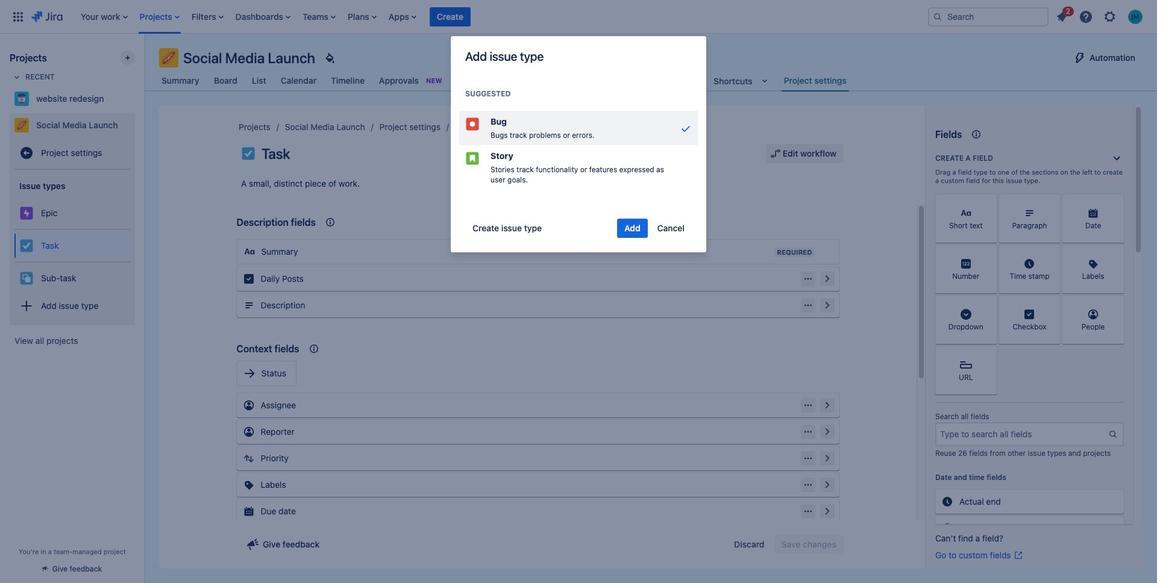Task type: locate. For each thing, give the bounding box(es) containing it.
None search field
[[928, 7, 1049, 26]]

selected image
[[679, 121, 693, 135]]

add issue type image
[[19, 299, 34, 313]]

collapse recent projects image
[[10, 70, 24, 84]]

description - open field configuration image
[[820, 298, 835, 313]]

list
[[75, 0, 919, 33], [1051, 5, 1150, 27]]

1 horizontal spatial list
[[1051, 5, 1150, 27]]

labels - open field configuration image
[[820, 478, 835, 492]]

reporter - open field configuration image
[[820, 425, 835, 439]]

priority - open field configuration image
[[820, 451, 835, 466]]

context fields element
[[232, 332, 844, 584]]

banner
[[0, 0, 1157, 34]]

list item
[[77, 0, 131, 33], [136, 0, 183, 33], [188, 0, 227, 33], [232, 0, 294, 33], [299, 0, 339, 33], [344, 0, 380, 33], [385, 0, 420, 33], [430, 0, 471, 33], [1051, 5, 1074, 26]]

this link will be opened in a new tab image
[[1014, 551, 1023, 561]]

jira image
[[31, 9, 63, 24], [31, 9, 63, 24]]

group
[[766, 144, 844, 163], [14, 170, 130, 326], [14, 229, 130, 262], [727, 535, 844, 555]]

dialog
[[451, 36, 706, 253]]

primary element
[[7, 0, 919, 33]]

option
[[459, 111, 698, 145], [459, 145, 698, 190]]

tab list
[[152, 70, 856, 92]]

Type to search all fields text field
[[937, 424, 1109, 445]]

search image
[[933, 12, 943, 21]]

due date - open field configuration image
[[820, 505, 835, 519]]

more information about the fields image
[[970, 127, 984, 142]]



Task type: vqa. For each thing, say whether or not it's contained in the screenshot.
More options image
no



Task type: describe. For each thing, give the bounding box(es) containing it.
issue type icon image
[[241, 146, 256, 161]]

2 option from the top
[[459, 145, 698, 190]]

1 option from the top
[[459, 111, 698, 145]]

Search field
[[928, 7, 1049, 26]]

assignee - open field configuration image
[[820, 398, 835, 413]]

0 horizontal spatial list
[[75, 0, 919, 33]]

automation image
[[1073, 51, 1087, 65]]

description fields element
[[232, 206, 844, 322]]

daily posts - open field configuration image
[[820, 272, 835, 286]]



